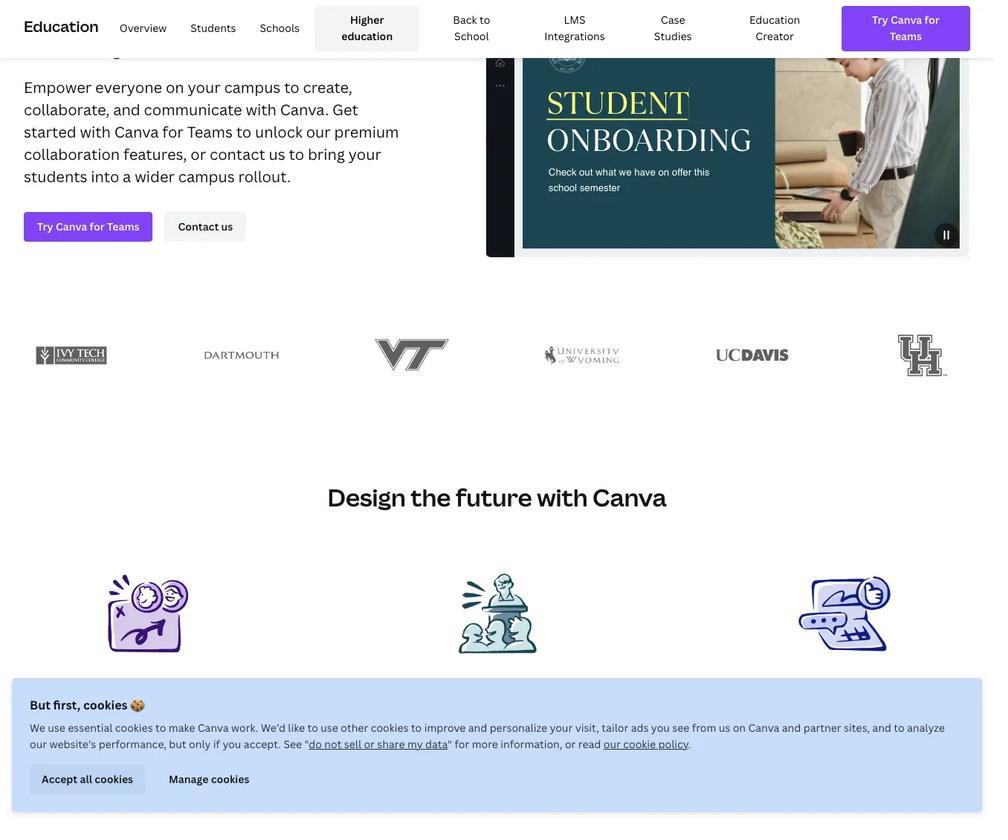 Task type: locate. For each thing, give the bounding box(es) containing it.
1 vertical spatial campus
[[224, 77, 281, 97]]

but
[[169, 737, 186, 751]]

into down more
[[479, 759, 502, 776]]

to up contact in the left top of the page
[[236, 122, 252, 142]]

to inside customize content to make every lecture, class, and project engaging. transform docs into decks, brainstorm over whiteboards, and tell stories with data.
[[512, 721, 524, 737]]

campus up the unlock
[[224, 77, 281, 97]]

back
[[453, 13, 477, 27]]

student inside student onboarding
[[547, 81, 689, 124]]

for up the students
[[162, 0, 226, 20]]

or down teams
[[191, 144, 206, 164]]

1 vertical spatial for
[[162, 122, 184, 142]]

creative,
[[760, 740, 809, 756]]

virginia tech image
[[374, 321, 450, 389]]

1 horizontal spatial education
[[750, 13, 800, 27]]

data.
[[482, 797, 511, 814]]

campus
[[24, 8, 186, 65], [224, 77, 281, 97], [178, 166, 235, 187]]

1 horizontal spatial make
[[527, 721, 558, 737]]

0 horizontal spatial into
[[91, 166, 119, 187]]

our
[[306, 122, 331, 142], [30, 737, 47, 751], [604, 737, 621, 751]]

teaching staff logo image
[[449, 566, 544, 661]]

on inside check out what we have on offer this school semester ben
[[659, 166, 669, 178]]

ben
[[707, 152, 721, 161]]

1 horizontal spatial us
[[719, 721, 731, 735]]

manage
[[169, 772, 208, 786]]

your inside canva for your campus
[[235, 0, 333, 20]]

canva
[[24, 0, 153, 20], [114, 122, 159, 142], [593, 481, 667, 513], [198, 721, 229, 735], [749, 721, 780, 735]]

with down brainstorm in the right bottom of the page
[[582, 778, 606, 795]]

1 horizontal spatial into
[[479, 759, 502, 776]]

accept all cookies
[[42, 772, 133, 786]]

" down the improve
[[448, 737, 452, 751]]

to up the project
[[512, 721, 524, 737]]

0 horizontal spatial education
[[24, 17, 99, 37]]

for inside canva for your campus
[[162, 0, 226, 20]]

content
[[464, 721, 509, 737]]

case studies link
[[632, 6, 714, 51]]

empower
[[24, 77, 92, 97]]

semester inside check out what we have on offer this school semester ben
[[580, 182, 620, 193]]

0 vertical spatial into
[[91, 166, 119, 187]]

more
[[472, 737, 498, 751]]

what
[[596, 166, 616, 178], [596, 166, 616, 178]]

0 horizontal spatial make
[[169, 721, 195, 735]]

the
[[411, 481, 451, 513]]

1 horizontal spatial use
[[321, 721, 338, 735]]

easier.
[[888, 778, 925, 795]]

or right "sell"
[[364, 737, 375, 751]]

developing
[[901, 740, 966, 756]]

cookies up do not sell or share my data link
[[371, 721, 409, 735]]

premium
[[334, 122, 399, 142]]

out
[[579, 166, 593, 178], [579, 166, 593, 178]]

1 vertical spatial into
[[479, 759, 502, 776]]

using
[[727, 740, 757, 756]]

with inside customize content to make every lecture, class, and project engaging. transform docs into decks, brainstorm over whiteboards, and tell stories with data.
[[582, 778, 606, 795]]

integrations
[[545, 29, 605, 43]]

empower everyone on your campus to create, collaborate, and communicate with canva. get started with canva for teams to unlock our premium collaboration features, or contact us to bring your students into a wider campus rollout.
[[24, 77, 399, 187]]

improve
[[424, 721, 466, 735]]

schools
[[260, 21, 300, 35]]

visit,
[[575, 721, 599, 735]]

university of houston image
[[898, 324, 947, 387]]

student onboarding
[[547, 81, 752, 161]]

school inside check out what we have on offer this school semester ben
[[549, 182, 577, 193]]

to down the unlock
[[289, 144, 304, 164]]

use
[[48, 721, 65, 735], [321, 721, 338, 735]]

0 horizontal spatial us
[[269, 144, 285, 164]]

students icon image
[[799, 566, 894, 661]]

0 horizontal spatial use
[[48, 721, 65, 735]]

to inside back to school
[[480, 13, 490, 27]]

education up creator
[[750, 13, 800, 27]]

and up tools.
[[873, 721, 892, 735]]

check inside student onboarding check out what we have on offer this school semester
[[549, 166, 577, 178]]

students link
[[182, 6, 245, 51]]

department.
[[196, 740, 269, 756]]

school
[[454, 29, 489, 43]]

student for student onboarding check out what we have on offer this school semester
[[547, 81, 689, 124]]

we inside check out what we have on offer this school semester ben
[[619, 166, 632, 178]]

student body
[[785, 679, 907, 703]]

onboarding
[[547, 118, 752, 161], [547, 118, 752, 161]]

manage cookies
[[169, 772, 249, 786]]

us inside empower everyone on your campus to create, collaborate, and communicate with canva. get started with canva for teams to unlock our premium collaboration features, or contact us to bring your students into a wider campus rollout.
[[269, 144, 285, 164]]

1 horizontal spatial you
[[651, 721, 670, 735]]

0 horizontal spatial our
[[30, 737, 47, 751]]

canva inside canva for your campus
[[24, 0, 153, 20]]

" right see
[[305, 737, 309, 751]]

have inside student onboarding check out what we have on offer this school semester
[[635, 166, 656, 178]]

staff
[[516, 679, 558, 703]]

see
[[284, 737, 302, 751]]

your inside the we use essential cookies to make canva work. we'd like to use other cookies to improve and personalize your visit, tailor ads you see from us on canva and partner sites, and to analyze our website's performance, but only if you accept. see "
[[550, 721, 573, 735]]

and up engaging
[[832, 721, 854, 737]]

1 make from the left
[[169, 721, 195, 735]]

and down content
[[476, 740, 498, 756]]

"
[[305, 737, 309, 751], [448, 737, 452, 751]]

uc davis image
[[715, 342, 790, 369]]

do not sell or share my data " for more information, or read our cookie policy .
[[309, 737, 691, 751]]

us right from
[[719, 721, 731, 735]]

unlock
[[255, 122, 303, 142]]

into left a
[[91, 166, 119, 187]]

1 horizontal spatial or
[[364, 737, 375, 751]]

other
[[341, 721, 368, 735]]

share left the 'my'
[[377, 737, 405, 751]]

higher education
[[342, 13, 393, 43]]

education up empower
[[24, 17, 99, 37]]

1 vertical spatial you
[[223, 737, 241, 751]]

personal
[[779, 721, 829, 737]]

education
[[342, 29, 393, 43]]

critical
[[730, 759, 770, 776]]

student inside student onboarding check out what we have on offer this school semester
[[547, 81, 689, 124]]

semester inside student onboarding check out what we have on offer this school semester
[[580, 182, 620, 193]]

onboarding for student onboarding check out what we have on offer this school semester
[[547, 118, 752, 161]]

brainstorm
[[543, 759, 607, 776]]

menu bar
[[105, 6, 830, 51]]

like
[[288, 721, 305, 735]]

cookie
[[623, 737, 656, 751]]

2 vertical spatial for
[[455, 737, 469, 751]]

to right like
[[308, 721, 318, 735]]

tell
[[518, 778, 537, 795]]

our inside empower everyone on your campus to create, collaborate, and communicate with canva. get started with canva for teams to unlock our premium collaboration features, or contact us to bring your students into a wider campus rollout.
[[306, 122, 331, 142]]

1 horizontal spatial share
[[377, 737, 405, 751]]

into inside empower everyone on your campus to create, collaborate, and communicate with canva. get started with canva for teams to unlock our premium collaboration features, or contact us to bring your students into a wider campus rollout.
[[91, 166, 119, 187]]

menu bar containing higher education
[[105, 6, 830, 51]]

marketing admin logo image
[[100, 566, 195, 661]]

education inside menu bar
[[750, 13, 800, 27]]

you right if
[[223, 737, 241, 751]]

first,
[[53, 697, 80, 713]]

0 horizontal spatial share
[[163, 721, 195, 737]]

or left the read
[[565, 737, 576, 751]]

but
[[30, 697, 50, 713]]

on inside empower everyone on your campus to create, collaborate, and communicate with canva. get started with canva for teams to unlock our premium collaboration features, or contact us to bring your students into a wider campus rollout.
[[166, 77, 184, 97]]

contact
[[210, 144, 265, 164]]

your up schools
[[235, 0, 333, 20]]

website's
[[49, 737, 96, 751]]

out inside student onboarding check out what we have on offer this school semester
[[579, 166, 593, 178]]

our up bring at top left
[[306, 122, 331, 142]]

and up been
[[848, 759, 870, 776]]

1 horizontal spatial our
[[306, 122, 331, 142]]

education for education creator
[[750, 13, 800, 27]]

with right the future
[[537, 481, 588, 513]]

into
[[91, 166, 119, 187], [479, 759, 502, 776]]

never
[[821, 778, 854, 795]]

collaborate
[[52, 740, 117, 756]]

make up but
[[169, 721, 195, 735]]

any
[[173, 740, 194, 756]]

dartmouth image
[[204, 344, 279, 367]]

semester
[[580, 182, 620, 193], [580, 182, 620, 193]]

personalize
[[490, 721, 547, 735]]

0 horizontal spatial or
[[191, 144, 206, 164]]

what inside check out what we have on offer this school semester ben
[[596, 166, 616, 178]]

0 vertical spatial for
[[162, 0, 226, 20]]

you left 'see'
[[651, 721, 670, 735]]

share up any
[[163, 721, 195, 737]]

school
[[549, 182, 577, 193], [549, 182, 577, 193]]

to up canva.
[[284, 77, 299, 97]]

over
[[387, 778, 413, 795]]

0 horizontal spatial "
[[305, 737, 309, 751]]

case studies
[[654, 13, 692, 43]]

1 vertical spatial us
[[719, 721, 731, 735]]

what inside student onboarding check out what we have on offer this school semester
[[596, 166, 616, 178]]

overview link
[[111, 6, 176, 51]]

cookies
[[83, 697, 128, 713], [115, 721, 153, 735], [371, 721, 409, 735], [95, 772, 133, 786], [211, 772, 249, 786]]

1 " from the left
[[305, 737, 309, 751]]

your up engaging.
[[550, 721, 573, 735]]

check inside check out what we have on offer this school semester ben
[[549, 166, 577, 178]]

us down the unlock
[[269, 144, 285, 164]]

and down everyone
[[113, 99, 140, 120]]

0 vertical spatial campus
[[24, 8, 186, 65]]

campus down contact in the left top of the page
[[178, 166, 235, 187]]

2 make from the left
[[527, 721, 558, 737]]

0 horizontal spatial you
[[223, 737, 241, 751]]

1 horizontal spatial "
[[448, 737, 452, 751]]

on inside the we use essential cookies to make canva work. we'd like to use other cookies to improve and personalize your visit, tailor ads you see from us on canva and partner sites, and to analyze our website's performance, but only if you accept. see "
[[733, 721, 746, 735]]

our down 'we'
[[30, 737, 47, 751]]

achieve
[[731, 721, 776, 737]]

share inside 'streamline workflows, share knowledge, and collaborate between any department. design, edit, review, give feedback, and more.'
[[163, 721, 195, 737]]

been
[[857, 778, 886, 795]]

student for student body
[[785, 679, 858, 703]]

campus inside canva for your campus
[[24, 8, 186, 65]]

achieve personal and academic goals by using creative, engaging tools. developing critical design, data, and communication skills has never been easier.
[[727, 721, 966, 795]]

data,
[[816, 759, 845, 776]]

for left more
[[455, 737, 469, 751]]

use right 'we'
[[48, 721, 65, 735]]

back to school
[[453, 13, 490, 43]]

make up the project
[[527, 721, 558, 737]]

from
[[692, 721, 716, 735]]

our inside the we use essential cookies to make canva work. we'd like to use other cookies to improve and personalize your visit, tailor ads you see from us on canva and partner sites, and to analyze our website's performance, but only if you accept. see "
[[30, 737, 47, 751]]

our down tailor
[[604, 737, 621, 751]]

for up 'features,'
[[162, 122, 184, 142]]

engaging.
[[545, 740, 599, 756]]

education
[[750, 13, 800, 27], [24, 17, 99, 37]]

use up the not
[[321, 721, 338, 735]]

0 vertical spatial us
[[269, 144, 285, 164]]

campus up everyone
[[24, 8, 186, 65]]

design
[[328, 481, 406, 513]]

cookies up performance,
[[115, 721, 153, 735]]

and down 'we'
[[27, 740, 49, 756]]

manage cookies button
[[157, 765, 261, 794]]

to right back
[[480, 13, 490, 27]]

and up creative,
[[782, 721, 801, 735]]



Task type: vqa. For each thing, say whether or not it's contained in the screenshot.
Student corresponding to Student Onboarding
yes



Task type: describe. For each thing, give the bounding box(es) containing it.
your down premium at left top
[[349, 144, 381, 164]]

cookies up essential
[[83, 697, 128, 713]]

your up communicate
[[188, 77, 221, 97]]

.
[[688, 737, 691, 751]]

and right the 🍪
[[148, 679, 182, 703]]

data
[[425, 737, 448, 751]]

students
[[24, 166, 87, 187]]

do not sell or share my data link
[[309, 737, 448, 751]]

body
[[861, 679, 907, 703]]

work.
[[231, 721, 258, 735]]

offer inside check out what we have on offer this school semester ben
[[672, 166, 692, 178]]

" inside the we use essential cookies to make canva work. we'd like to use other cookies to improve and personalize your visit, tailor ads you see from us on canva and partner sites, and to analyze our website's performance, but only if you accept. see "
[[305, 737, 309, 751]]

students
[[191, 21, 236, 35]]

design,
[[36, 759, 78, 776]]

have inside check out what we have on offer this school semester ben
[[635, 166, 656, 178]]

into inside customize content to make every lecture, class, and project engaging. transform docs into decks, brainstorm over whiteboards, and tell stories with data.
[[479, 759, 502, 776]]

everyone
[[95, 77, 162, 97]]

this inside student onboarding check out what we have on offer this school semester
[[694, 166, 710, 178]]

higher
[[350, 13, 384, 27]]

all
[[80, 772, 92, 786]]

2 use from the left
[[321, 721, 338, 735]]

education creator link
[[720, 6, 830, 51]]

by
[[948, 721, 962, 737]]

design,
[[772, 759, 813, 776]]

skills
[[768, 778, 795, 795]]

collaboration
[[24, 144, 120, 164]]

with up collaboration
[[80, 122, 111, 142]]

not
[[324, 737, 342, 751]]

ivy tech image
[[34, 340, 109, 371]]

out inside check out what we have on offer this school semester ben
[[579, 166, 593, 178]]

to up between
[[155, 721, 166, 735]]

teams
[[187, 122, 233, 142]]

0 vertical spatial you
[[651, 721, 670, 735]]

to up the 'my'
[[411, 721, 422, 735]]

transform
[[387, 759, 446, 776]]

student for student onboarding
[[547, 81, 689, 124]]

cookies down department.
[[211, 772, 249, 786]]

on inside student onboarding check out what we have on offer this school semester
[[659, 166, 669, 178]]

schools link
[[251, 6, 309, 51]]

whiteboards,
[[416, 778, 491, 795]]

2 horizontal spatial or
[[565, 737, 576, 751]]

higher education link
[[315, 6, 420, 51]]

2 vertical spatial campus
[[178, 166, 235, 187]]

lms integrations link
[[524, 6, 626, 51]]

accept.
[[244, 737, 281, 751]]

engaging
[[812, 740, 863, 756]]

give
[[153, 759, 176, 776]]

streamline workflows, share knowledge, and collaborate between any department. design, edit, review, give feedback, and more.
[[27, 721, 269, 795]]

every
[[561, 721, 593, 737]]

between
[[120, 740, 170, 756]]

🍪
[[130, 697, 145, 713]]

menu bar inside "education" element
[[105, 6, 830, 51]]

2 " from the left
[[448, 737, 452, 751]]

onboarding for student onboarding
[[547, 118, 752, 161]]

future
[[456, 481, 532, 513]]

academic
[[857, 721, 912, 737]]

more.
[[131, 778, 164, 795]]

customize content to make every lecture, class, and project engaging. transform docs into decks, brainstorm over whiteboards, and tell stories with data.
[[387, 721, 607, 814]]

we
[[30, 721, 45, 735]]

edit,
[[81, 759, 107, 776]]

get
[[333, 99, 358, 120]]

to left analyze
[[894, 721, 905, 735]]

knowledge,
[[198, 721, 262, 737]]

education creator
[[750, 13, 800, 43]]

make inside the we use essential cookies to make canva work. we'd like to use other cookies to improve and personalize your visit, tailor ads you see from us on canva and partner sites, and to analyze our website's performance, but only if you accept. see "
[[169, 721, 195, 735]]

canva.
[[280, 99, 329, 120]]

class,
[[441, 740, 473, 756]]

lms
[[564, 13, 586, 27]]

but first, cookies 🍪
[[30, 697, 145, 713]]

do
[[309, 737, 322, 751]]

with up the unlock
[[246, 99, 277, 120]]

teaching
[[435, 679, 512, 703]]

we inside student onboarding check out what we have on offer this school semester
[[619, 166, 632, 178]]

we'd
[[261, 721, 286, 735]]

wider
[[135, 166, 175, 187]]

we use essential cookies to make canva work. we'd like to use other cookies to improve and personalize your visit, tailor ads you see from us on canva and partner sites, and to analyze our website's performance, but only if you accept. see "
[[30, 721, 945, 751]]

cookies right all
[[95, 772, 133, 786]]

our cookie policy link
[[604, 737, 688, 751]]

education for education
[[24, 17, 99, 37]]

started
[[24, 122, 76, 142]]

information,
[[501, 737, 563, 751]]

accept all cookies button
[[30, 765, 145, 794]]

this inside check out what we have on offer this school semester ben
[[694, 166, 710, 178]]

review,
[[110, 759, 150, 776]]

canva for your campus
[[24, 0, 333, 65]]

performance,
[[99, 737, 167, 751]]

goals
[[915, 721, 945, 737]]

if
[[213, 737, 220, 751]]

and up data.
[[494, 778, 515, 795]]

lecture,
[[395, 740, 439, 756]]

marketing and admin
[[56, 679, 240, 703]]

and up more
[[468, 721, 487, 735]]

canva inside empower everyone on your campus to create, collaborate, and communicate with canva. get started with canva for teams to unlock our premium collaboration features, or contact us to bring your students into a wider campus rollout.
[[114, 122, 159, 142]]

docs
[[448, 759, 476, 776]]

see
[[673, 721, 690, 735]]

education element
[[24, 0, 971, 57]]

for inside empower everyone on your campus to create, collaborate, and communicate with canva. get started with canva for teams to unlock our premium collaboration features, or contact us to bring your students into a wider campus rollout.
[[162, 122, 184, 142]]

make inside customize content to make every lecture, class, and project engaging. transform docs into decks, brainstorm over whiteboards, and tell stories with data.
[[527, 721, 558, 737]]

offer inside student onboarding check out what we have on offer this school semester
[[672, 166, 692, 178]]

overview
[[120, 21, 167, 35]]

marketing
[[56, 679, 145, 703]]

2 horizontal spatial our
[[604, 737, 621, 751]]

back to school link
[[426, 6, 518, 51]]

university of wyoming image
[[545, 340, 620, 371]]

sites,
[[844, 721, 870, 735]]

1 use from the left
[[48, 721, 65, 735]]

us inside the we use essential cookies to make canva work. we'd like to use other cookies to improve and personalize your visit, tailor ads you see from us on canva and partner sites, and to analyze our website's performance, but only if you accept. see "
[[719, 721, 731, 735]]

read
[[578, 737, 601, 751]]

essential
[[68, 721, 113, 735]]

check out what we have on offer this school semester ben
[[549, 152, 721, 193]]

sell
[[344, 737, 361, 751]]

only
[[189, 737, 211, 751]]

or inside empower everyone on your campus to create, collaborate, and communicate with canva. get started with canva for teams to unlock our premium collaboration features, or contact us to bring your students into a wider campus rollout.
[[191, 144, 206, 164]]

student onboarding check out what we have on offer this school semester
[[547, 81, 752, 193]]

customize
[[401, 721, 461, 737]]

and inside empower everyone on your campus to create, collaborate, and communicate with canva. get started with canva for teams to unlock our premium collaboration features, or contact us to bring your students into a wider campus rollout.
[[113, 99, 140, 120]]

my
[[408, 737, 423, 751]]

communication
[[873, 759, 962, 776]]

and down department.
[[238, 759, 260, 776]]

school inside student onboarding check out what we have on offer this school semester
[[549, 182, 577, 193]]



